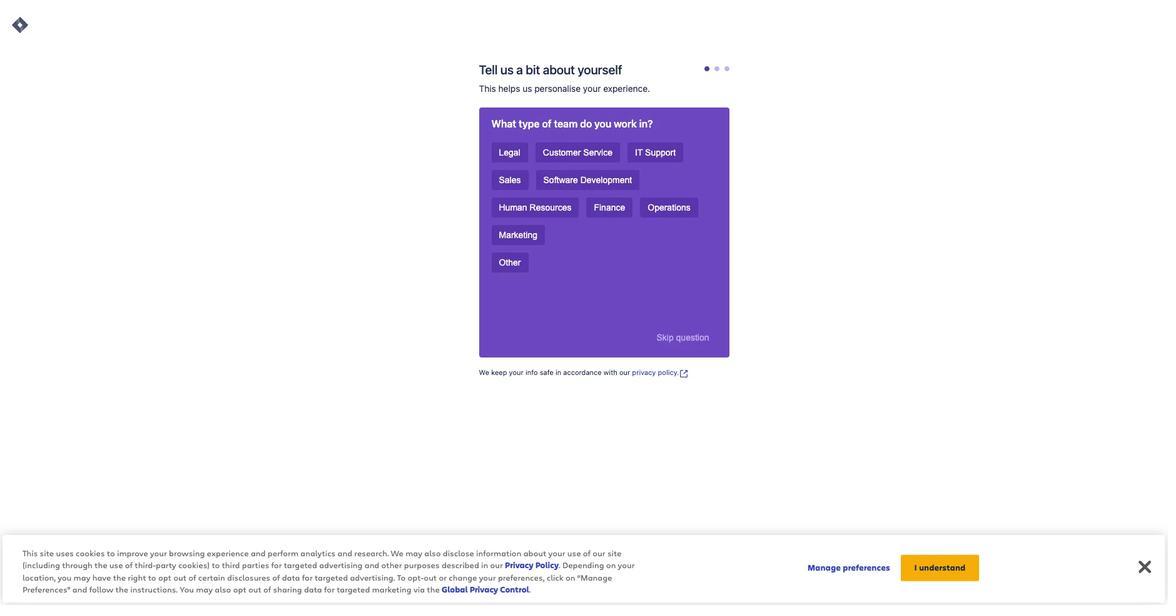 Task type: vqa. For each thing, say whether or not it's contained in the screenshot.
Resources
no



Task type: locate. For each thing, give the bounding box(es) containing it.
0 horizontal spatial .
[[529, 585, 531, 596]]

for inside this site uses cookies to improve your browsing experience and perform analytics and research. we may also disclose information about your use of our site (including through the use of third-party cookies) to third parties for targeted advertising and other purposes described in our
[[271, 560, 282, 572]]

uses
[[56, 548, 74, 559]]

may down through
[[74, 572, 90, 584]]

information
[[476, 548, 521, 559]]

instructions.
[[130, 585, 178, 596]]

your up global privacy control .
[[479, 572, 496, 584]]

targeted down advertising. on the left bottom of the page
[[337, 585, 370, 596]]

policy
[[535, 560, 559, 572]]

the
[[95, 560, 107, 572], [113, 572, 126, 584], [116, 585, 128, 596], [427, 585, 440, 596]]

in
[[481, 560, 488, 572]]

of
[[583, 548, 591, 559], [125, 560, 133, 572], [188, 572, 196, 584], [272, 572, 280, 584], [263, 585, 271, 596]]

manage preferences
[[808, 562, 890, 574]]

you
[[58, 572, 72, 584]]

1 vertical spatial targeted
[[315, 572, 348, 584]]

site
[[40, 548, 54, 559], [607, 548, 622, 559]]

0 vertical spatial to
[[107, 548, 115, 559]]

1 vertical spatial may
[[74, 572, 90, 584]]

1 vertical spatial our
[[490, 560, 503, 572]]

also up 'purposes' on the bottom left
[[424, 548, 441, 559]]

use up depending
[[567, 548, 581, 559]]

site up the (including
[[40, 548, 54, 559]]

1 horizontal spatial may
[[196, 585, 213, 596]]

privacy
[[505, 560, 533, 572], [470, 585, 498, 596]]

or
[[439, 572, 447, 584]]

targeted down "advertising"
[[315, 572, 348, 584]]

may down certain
[[196, 585, 213, 596]]

change
[[449, 572, 477, 584]]

0 vertical spatial for
[[271, 560, 282, 572]]

privacy policy link
[[505, 560, 559, 572]]

0 horizontal spatial may
[[74, 572, 90, 584]]

out down disclosures
[[248, 585, 261, 596]]

0 horizontal spatial our
[[490, 560, 503, 572]]

and
[[251, 548, 266, 559], [338, 548, 352, 559], [365, 560, 379, 572], [72, 585, 87, 596]]

0 horizontal spatial site
[[40, 548, 54, 559]]

global privacy control .
[[442, 585, 531, 596]]

may inside this site uses cookies to improve your browsing experience and perform analytics and research. we may also disclose information about your use of our site (including through the use of third-party cookies) to third parties for targeted advertising and other purposes described in our
[[406, 548, 422, 559]]

targeted inside this site uses cookies to improve your browsing experience and perform analytics and research. we may also disclose information about your use of our site (including through the use of third-party cookies) to third parties for targeted advertising and other purposes described in our
[[284, 560, 317, 572]]

improve
[[117, 548, 148, 559]]

0 vertical spatial on
[[606, 560, 616, 572]]

cookies
[[76, 548, 105, 559]]

through
[[62, 560, 92, 572]]

privacy alert dialog
[[3, 536, 1165, 603]]

follow
[[89, 585, 113, 596]]

1 horizontal spatial opt
[[233, 585, 246, 596]]

2 horizontal spatial may
[[406, 548, 422, 559]]

also inside this site uses cookies to improve your browsing experience and perform analytics and research. we may also disclose information about your use of our site (including through the use of third-party cookies) to third parties for targeted advertising and other purposes described in our
[[424, 548, 441, 559]]

0 horizontal spatial use
[[109, 560, 123, 572]]

use up have
[[109, 560, 123, 572]]

via
[[414, 585, 425, 596]]

to
[[397, 572, 406, 584]]

the up have
[[95, 560, 107, 572]]

1 vertical spatial use
[[109, 560, 123, 572]]

may
[[406, 548, 422, 559], [74, 572, 90, 584], [196, 585, 213, 596]]

your up party
[[150, 548, 167, 559]]

global privacy control link
[[442, 585, 529, 596]]

i
[[914, 562, 917, 574]]

0 horizontal spatial for
[[271, 560, 282, 572]]

on
[[606, 560, 616, 572], [566, 572, 575, 584]]

privacy down change
[[470, 585, 498, 596]]

out
[[173, 572, 186, 584], [424, 572, 437, 584], [248, 585, 261, 596]]

1 vertical spatial to
[[212, 560, 220, 572]]

2 horizontal spatial out
[[424, 572, 437, 584]]

our up depending
[[593, 548, 605, 559]]

. inside . depending on your location, you may have the right to opt out of certain disclosures of data for targeted advertising. to opt-out or change your preferences, click on "manage preferences" and follow the instructions. you may also opt out of sharing data for targeted marketing via the
[[559, 560, 560, 572]]

sharing
[[273, 585, 302, 596]]

0 horizontal spatial opt
[[158, 572, 171, 584]]

to up certain
[[212, 560, 220, 572]]

analytics
[[300, 548, 336, 559]]

the right via
[[427, 585, 440, 596]]

to
[[107, 548, 115, 559], [212, 560, 220, 572], [148, 572, 156, 584]]

and left follow
[[72, 585, 87, 596]]

1 vertical spatial for
[[302, 572, 313, 584]]

2 vertical spatial may
[[196, 585, 213, 596]]

1 horizontal spatial .
[[559, 560, 560, 572]]

1 vertical spatial data
[[304, 585, 322, 596]]

out up "you"
[[173, 572, 186, 584]]

use
[[567, 548, 581, 559], [109, 560, 123, 572]]

for down "advertising"
[[324, 585, 335, 596]]

to up instructions.
[[148, 572, 156, 584]]

opt down party
[[158, 572, 171, 584]]

0 vertical spatial .
[[559, 560, 560, 572]]

experience
[[207, 548, 249, 559]]

targeted down analytics
[[284, 560, 317, 572]]

privacy policy
[[505, 560, 559, 572]]

we
[[391, 548, 404, 559]]

for
[[271, 560, 282, 572], [302, 572, 313, 584], [324, 585, 335, 596]]

1 vertical spatial also
[[215, 585, 231, 596]]

out left or
[[424, 572, 437, 584]]

this
[[23, 548, 38, 559]]

1 horizontal spatial site
[[607, 548, 622, 559]]

0 horizontal spatial to
[[107, 548, 115, 559]]

2 vertical spatial targeted
[[337, 585, 370, 596]]

i understand
[[914, 562, 966, 574]]

privacy up preferences,
[[505, 560, 533, 572]]

our
[[593, 548, 605, 559], [490, 560, 503, 572]]

data up sharing
[[282, 572, 300, 584]]

to right 'cookies'
[[107, 548, 115, 559]]

. depending on your location, you may have the right to opt out of certain disclosures of data for targeted advertising. to opt-out or change your preferences, click on "manage preferences" and follow the instructions. you may also opt out of sharing data for targeted marketing via the
[[23, 560, 635, 596]]

for down this site uses cookies to improve your browsing experience and perform analytics and research. we may also disclose information about your use of our site (including through the use of third-party cookies) to third parties for targeted advertising and other purposes described in our
[[302, 572, 313, 584]]

1 horizontal spatial out
[[248, 585, 261, 596]]

0 horizontal spatial privacy
[[470, 585, 498, 596]]

1 horizontal spatial for
[[302, 572, 313, 584]]

1 horizontal spatial data
[[304, 585, 322, 596]]

also down certain
[[215, 585, 231, 596]]

. up click on the bottom left of the page
[[559, 560, 560, 572]]

0 vertical spatial may
[[406, 548, 422, 559]]

right
[[128, 572, 146, 584]]

1 horizontal spatial also
[[424, 548, 441, 559]]

1 horizontal spatial on
[[606, 560, 616, 572]]

0 horizontal spatial data
[[282, 572, 300, 584]]

1 vertical spatial on
[[566, 572, 575, 584]]

and down research.
[[365, 560, 379, 572]]

targeted
[[284, 560, 317, 572], [315, 572, 348, 584], [337, 585, 370, 596]]

click
[[547, 572, 564, 584]]

on up ""manage"
[[606, 560, 616, 572]]

.
[[559, 560, 560, 572], [529, 585, 531, 596]]

0 horizontal spatial out
[[173, 572, 186, 584]]

may up 'purposes' on the bottom left
[[406, 548, 422, 559]]

1 horizontal spatial to
[[148, 572, 156, 584]]

. down preferences,
[[529, 585, 531, 596]]

site up ""manage"
[[607, 548, 622, 559]]

your
[[150, 548, 167, 559], [548, 548, 565, 559], [618, 560, 635, 572], [479, 572, 496, 584]]

0 vertical spatial also
[[424, 548, 441, 559]]

2 vertical spatial for
[[324, 585, 335, 596]]

0 vertical spatial targeted
[[284, 560, 317, 572]]

opt down disclosures
[[233, 585, 246, 596]]

on right click on the bottom left of the page
[[566, 572, 575, 584]]

1 horizontal spatial our
[[593, 548, 605, 559]]

third-
[[135, 560, 156, 572]]

our right in
[[490, 560, 503, 572]]

data
[[282, 572, 300, 584], [304, 585, 322, 596]]

2 vertical spatial to
[[148, 572, 156, 584]]

the down right
[[116, 585, 128, 596]]

for down perform
[[271, 560, 282, 572]]

of down improve
[[125, 560, 133, 572]]

also
[[424, 548, 441, 559], [215, 585, 231, 596]]

opt
[[158, 572, 171, 584], [233, 585, 246, 596]]

data right sharing
[[304, 585, 322, 596]]

0 horizontal spatial also
[[215, 585, 231, 596]]

0 vertical spatial privacy
[[505, 560, 533, 572]]

0 vertical spatial use
[[567, 548, 581, 559]]

purposes
[[404, 560, 440, 572]]



Task type: describe. For each thing, give the bounding box(es) containing it.
your right depending
[[618, 560, 635, 572]]

disclose
[[443, 548, 474, 559]]

manage preferences button
[[808, 556, 890, 581]]

you
[[180, 585, 194, 596]]

research.
[[354, 548, 389, 559]]

other
[[381, 560, 402, 572]]

to inside . depending on your location, you may have the right to opt out of certain disclosures of data for targeted advertising. to opt-out or change your preferences, click on "manage preferences" and follow the instructions. you may also opt out of sharing data for targeted marketing via the
[[148, 572, 156, 584]]

browsing
[[169, 548, 205, 559]]

2 horizontal spatial to
[[212, 560, 220, 572]]

your up policy
[[548, 548, 565, 559]]

and up parties
[[251, 548, 266, 559]]

control
[[500, 585, 529, 596]]

2 site from the left
[[607, 548, 622, 559]]

about
[[523, 548, 546, 559]]

0 vertical spatial opt
[[158, 572, 171, 584]]

parties
[[242, 560, 269, 572]]

advertising
[[319, 560, 363, 572]]

third
[[222, 560, 240, 572]]

the inside this site uses cookies to improve your browsing experience and perform analytics and research. we may also disclose information about your use of our site (including through the use of third-party cookies) to third parties for targeted advertising and other purposes described in our
[[95, 560, 107, 572]]

preferences,
[[498, 572, 545, 584]]

global
[[442, 585, 468, 596]]

1 vertical spatial .
[[529, 585, 531, 596]]

i understand button
[[901, 555, 979, 581]]

cookies)
[[178, 560, 210, 572]]

preferences
[[843, 562, 890, 574]]

of down cookies)
[[188, 572, 196, 584]]

0 vertical spatial our
[[593, 548, 605, 559]]

of up sharing
[[272, 572, 280, 584]]

and inside . depending on your location, you may have the right to opt out of certain disclosures of data for targeted advertising. to opt-out or change your preferences, click on "manage preferences" and follow the instructions. you may also opt out of sharing data for targeted marketing via the
[[72, 585, 87, 596]]

this site uses cookies to improve your browsing experience and perform analytics and research. we may also disclose information about your use of our site (including through the use of third-party cookies) to third parties for targeted advertising and other purposes described in our
[[23, 548, 622, 572]]

0 horizontal spatial on
[[566, 572, 575, 584]]

disclosures
[[227, 572, 270, 584]]

1 site from the left
[[40, 548, 54, 559]]

advertising.
[[350, 572, 395, 584]]

perform
[[268, 548, 298, 559]]

depending
[[562, 560, 604, 572]]

0 vertical spatial data
[[282, 572, 300, 584]]

of up depending
[[583, 548, 591, 559]]

opt-
[[408, 572, 424, 584]]

of left sharing
[[263, 585, 271, 596]]

1 vertical spatial privacy
[[470, 585, 498, 596]]

preferences"
[[23, 585, 70, 596]]

"manage
[[577, 572, 612, 584]]

described
[[442, 560, 479, 572]]

location,
[[23, 572, 56, 584]]

1 horizontal spatial privacy
[[505, 560, 533, 572]]

2 horizontal spatial for
[[324, 585, 335, 596]]

have
[[92, 572, 111, 584]]

manage
[[808, 562, 841, 574]]

1 horizontal spatial use
[[567, 548, 581, 559]]

understand
[[919, 562, 966, 574]]

also inside . depending on your location, you may have the right to opt out of certain disclosures of data for targeted advertising. to opt-out or change your preferences, click on "manage preferences" and follow the instructions. you may also opt out of sharing data for targeted marketing via the
[[215, 585, 231, 596]]

the left right
[[113, 572, 126, 584]]

certain
[[198, 572, 225, 584]]

marketing
[[372, 585, 411, 596]]

and up "advertising"
[[338, 548, 352, 559]]

(including
[[23, 560, 60, 572]]

1 vertical spatial opt
[[233, 585, 246, 596]]

party
[[156, 560, 176, 572]]



